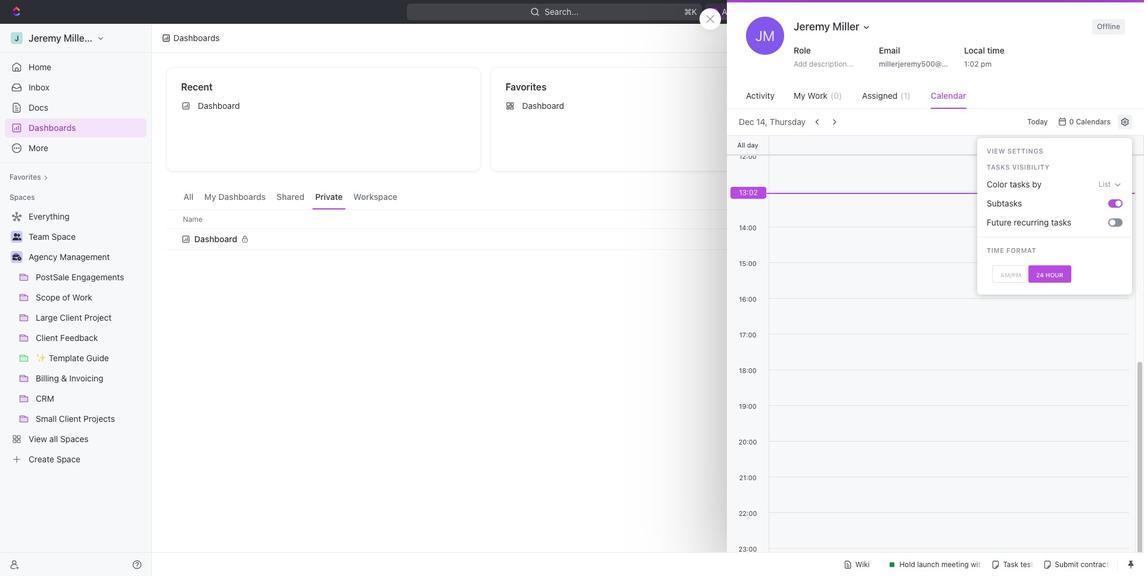 Task type: locate. For each thing, give the bounding box(es) containing it.
all
[[737, 141, 745, 149], [184, 192, 194, 202]]

1 horizontal spatial dashboard link
[[501, 97, 800, 116]]

activity
[[746, 91, 775, 101]]

assigned
[[862, 91, 898, 101]]

22:00
[[739, 510, 757, 518]]

1 vertical spatial jm
[[1026, 235, 1037, 244]]

column header
[[823, 210, 918, 229]]

created by me
[[830, 82, 895, 92]]

row
[[166, 210, 1130, 229]]

tab list
[[181, 186, 400, 210]]

favorites button
[[5, 170, 53, 185]]

dashboards up "recent"
[[173, 33, 220, 43]]

1 cell from the left
[[823, 229, 918, 250]]

shared button
[[274, 186, 307, 210]]

tasks
[[1010, 179, 1030, 189], [1051, 217, 1071, 228]]

favorites
[[505, 82, 547, 92], [10, 173, 41, 182]]

add
[[794, 60, 807, 69]]

0 vertical spatial jm
[[755, 27, 775, 44]]

jm
[[755, 27, 775, 44], [1026, 235, 1037, 244]]

role add description...
[[794, 45, 853, 69]]

dashboards inside button
[[218, 192, 266, 202]]

new dashboard
[[1069, 33, 1132, 43]]

0 horizontal spatial by
[[868, 82, 879, 92]]

home link
[[5, 58, 147, 77]]

my right all button
[[204, 192, 216, 202]]

0 vertical spatial tasks
[[1010, 179, 1030, 189]]

dashboard for favorites
[[522, 101, 564, 111]]

2 horizontal spatial dashboard link
[[825, 97, 1124, 116]]

millerjeremy500@gmail.com
[[879, 60, 977, 69]]

recurring
[[1014, 217, 1049, 228]]

business time image
[[12, 254, 21, 261]]

spaces
[[10, 193, 35, 202]]

docs link
[[5, 98, 147, 117]]

by down visibility
[[1032, 179, 1041, 189]]

recent
[[181, 82, 213, 92]]

Search by name... text field
[[940, 186, 1123, 204]]

1 dashboard link from the left
[[176, 97, 476, 116]]

inbox link
[[5, 78, 147, 97]]

view settings
[[987, 147, 1043, 155]]

email
[[879, 45, 900, 55]]

private
[[315, 192, 343, 202]]

dashboard link for created by me
[[825, 97, 1124, 116]]

calendar
[[931, 91, 966, 101]]

sharing
[[1021, 215, 1046, 224]]

future recurring tasks
[[987, 217, 1071, 228]]

search
[[973, 33, 1001, 43]]

23:00
[[739, 546, 757, 554]]

tab list containing all
[[181, 186, 400, 210]]

dashboard link for favorites
[[501, 97, 800, 116]]

tasks down tasks visibility on the top right of the page
[[1010, 179, 1030, 189]]

cell
[[823, 229, 918, 250], [918, 229, 1014, 250]]

16:00
[[739, 296, 757, 303]]

dashboard
[[1089, 33, 1132, 43], [198, 101, 240, 111], [522, 101, 564, 111], [846, 101, 888, 111], [194, 234, 237, 244]]

by left me
[[868, 82, 879, 92]]

hour
[[1045, 271, 1063, 279]]

my dashboards button
[[201, 186, 269, 210]]

my inside button
[[204, 192, 216, 202]]

new
[[976, 7, 993, 17], [1069, 33, 1087, 43]]

0 horizontal spatial my
[[204, 192, 216, 202]]

1 horizontal spatial new
[[1069, 33, 1087, 43]]

1 vertical spatial new
[[1069, 33, 1087, 43]]

tasks down subtasks button
[[1051, 217, 1071, 228]]

1 vertical spatial tasks
[[1051, 217, 1071, 228]]

0 vertical spatial my
[[794, 91, 805, 101]]

1 horizontal spatial by
[[1032, 179, 1041, 189]]

1 horizontal spatial all
[[737, 141, 745, 149]]

my left work
[[794, 91, 805, 101]]

today
[[1027, 117, 1048, 126]]

sidebar navigation
[[0, 24, 152, 577]]

0 vertical spatial new
[[976, 7, 993, 17]]

17:00
[[739, 331, 756, 339]]

0 horizontal spatial all
[[184, 192, 194, 202]]

row containing name
[[166, 210, 1130, 229]]

0 vertical spatial favorites
[[505, 82, 547, 92]]

pm
[[981, 60, 992, 69]]

agency management
[[29, 252, 110, 262]]

0 horizontal spatial favorites
[[10, 173, 41, 182]]

all up name
[[184, 192, 194, 202]]

1 horizontal spatial tasks
[[1051, 217, 1071, 228]]

column header inside dashboard table
[[823, 210, 918, 229]]

search dashboards
[[973, 33, 1050, 43]]

dashboards left shared
[[218, 192, 266, 202]]

dashboards up time
[[1003, 33, 1050, 43]]

jeremy miller, , element
[[1024, 232, 1039, 247]]

my dashboards
[[204, 192, 266, 202]]

docs
[[29, 102, 48, 113]]

dashboards down docs
[[29, 123, 76, 133]]

1 horizontal spatial favorites
[[505, 82, 547, 92]]

2 dashboard link from the left
[[501, 97, 800, 116]]

0 horizontal spatial new
[[976, 7, 993, 17]]

all left day
[[737, 141, 745, 149]]

my
[[794, 91, 805, 101], [204, 192, 216, 202]]

13:00
[[739, 188, 757, 196]]

settings
[[1007, 147, 1043, 155]]

today button
[[1022, 115, 1053, 129]]

time
[[987, 45, 1004, 55]]

1 horizontal spatial jm
[[1026, 235, 1037, 244]]

1 vertical spatial all
[[184, 192, 194, 202]]

day
[[747, 141, 758, 149]]

add description... button
[[789, 57, 868, 72]]

me
[[882, 82, 895, 92]]

subtasks button
[[982, 194, 1108, 213]]

all inside button
[[184, 192, 194, 202]]

1 vertical spatial by
[[1032, 179, 1041, 189]]

0 horizontal spatial tasks
[[1010, 179, 1030, 189]]

1 horizontal spatial my
[[794, 91, 805, 101]]

dashboard link
[[176, 97, 476, 116], [501, 97, 800, 116], [825, 97, 1124, 116]]

0 horizontal spatial dashboard link
[[176, 97, 476, 116]]

description...
[[809, 60, 853, 69]]

dashboard button
[[181, 228, 816, 251], [181, 228, 256, 251]]

format
[[1006, 247, 1036, 254]]

3 dashboard link from the left
[[825, 97, 1124, 116]]

tasks
[[987, 163, 1010, 171]]

color tasks by
[[987, 179, 1041, 189]]

1 vertical spatial my
[[204, 192, 216, 202]]

0 vertical spatial all
[[737, 141, 745, 149]]

1 vertical spatial favorites
[[10, 173, 41, 182]]

by
[[868, 82, 879, 92], [1032, 179, 1041, 189]]

1:02
[[964, 60, 979, 69]]

dashboards
[[173, 33, 220, 43], [1003, 33, 1050, 43], [29, 123, 76, 133], [218, 192, 266, 202]]

private button
[[312, 186, 346, 210]]



Task type: describe. For each thing, give the bounding box(es) containing it.
dashboard for created by me
[[846, 101, 888, 111]]

visibility
[[1012, 163, 1050, 171]]

dashboard table
[[166, 210, 1130, 251]]

dashboards link
[[5, 119, 147, 138]]

new button
[[959, 2, 1000, 21]]

18:00
[[739, 367, 757, 375]]

email millerjeremy500@gmail.com
[[879, 45, 977, 69]]

dashboards inside button
[[1003, 33, 1050, 43]]

work
[[808, 91, 828, 101]]

jm inside the jeremy miller, , element
[[1026, 235, 1037, 244]]

2 cell from the left
[[918, 229, 1014, 250]]

tasks inside button
[[1051, 217, 1071, 228]]

workspace
[[353, 192, 397, 202]]

15:00
[[739, 260, 757, 268]]

dashboard for recent
[[198, 101, 240, 111]]

my work
[[794, 91, 828, 101]]

24 hour
[[1036, 271, 1063, 279]]

all day
[[737, 141, 758, 149]]

my for my dashboards
[[204, 192, 216, 202]]

new for new dashboard
[[1069, 33, 1087, 43]]

home
[[29, 62, 51, 72]]

search...
[[545, 7, 579, 17]]

am/pm
[[1000, 271, 1021, 279]]

workspace button
[[350, 186, 400, 210]]

dashboards inside the sidebar navigation
[[29, 123, 76, 133]]

inbox
[[29, 82, 49, 92]]

view
[[987, 147, 1005, 155]]

subtasks
[[987, 198, 1022, 209]]

0 vertical spatial by
[[868, 82, 879, 92]]

local time 1:02 pm
[[964, 45, 1004, 69]]

19:00
[[739, 403, 757, 411]]

24
[[1036, 271, 1044, 279]]

time format
[[987, 247, 1036, 254]]

my for my work
[[794, 91, 805, 101]]

time
[[987, 247, 1004, 254]]

all for all day
[[737, 141, 745, 149]]

all for all
[[184, 192, 194, 202]]

12:00
[[739, 153, 756, 160]]

management
[[60, 252, 110, 262]]

dashboard inside button
[[1089, 33, 1132, 43]]

all button
[[181, 186, 197, 210]]

14:00
[[739, 224, 757, 232]]

future recurring tasks button
[[982, 213, 1108, 232]]

local
[[964, 45, 985, 55]]

dashboard row
[[166, 228, 1130, 251]]

role
[[794, 45, 811, 55]]

dashboard inside row
[[194, 234, 237, 244]]

20:00
[[739, 439, 757, 446]]

0 horizontal spatial jm
[[755, 27, 775, 44]]

jm button
[[1021, 229, 1042, 250]]

future
[[987, 217, 1012, 228]]

shared
[[276, 192, 304, 202]]

offline
[[1097, 22, 1120, 31]]

upgrade
[[914, 7, 948, 17]]

favorites inside favorites button
[[10, 173, 41, 182]]

new for new
[[976, 7, 993, 17]]

new dashboard button
[[1062, 29, 1139, 48]]

tasks visibility
[[987, 163, 1050, 171]]

agency
[[29, 252, 57, 262]]

created
[[830, 82, 866, 92]]

⌘k
[[684, 7, 697, 17]]

search dashboards button
[[957, 29, 1057, 48]]

upgrade link
[[898, 4, 954, 20]]

agency management link
[[29, 248, 144, 267]]

dashboard link for recent
[[176, 97, 476, 116]]

list
[[1099, 180, 1111, 189]]

name
[[183, 215, 202, 224]]

21:00
[[739, 474, 756, 482]]

color
[[987, 179, 1007, 189]]



Task type: vqa. For each thing, say whether or not it's contained in the screenshot.
the left the All
yes



